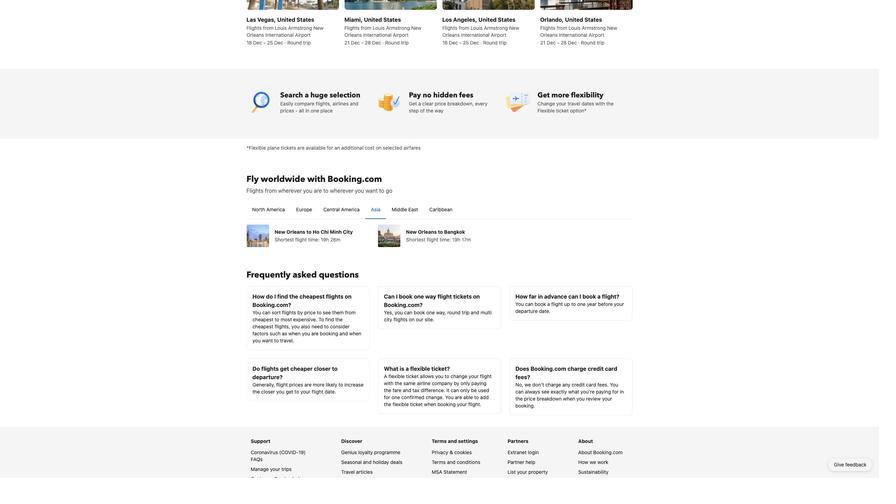 Task type: vqa. For each thing, say whether or not it's contained in the screenshot.


Task type: locate. For each thing, give the bounding box(es) containing it.
you inside what is a flexible ticket? a flexible ticket allows you to change your flight with the same airline company by only paying the fare and tax difference. it can only be used for one confirmed change. you are able to add the flexible ticket when booking your flight.
[[436, 374, 444, 380]]

2 round from the left
[[385, 40, 400, 45]]

we
[[525, 382, 531, 388], [590, 460, 597, 466]]

msa statement link
[[432, 470, 467, 476]]

1 states from the left
[[297, 16, 314, 23]]

1 vertical spatial credit
[[572, 382, 585, 388]]

get up the change
[[538, 90, 550, 100]]

- down vegas,
[[264, 40, 266, 45]]

pay no hidden fees get a clear price breakdown, every step of the way
[[409, 90, 488, 114]]

4 united from the left
[[565, 16, 584, 23]]

25 inside los angeles, united states flights from louis armstrong new orleans international airport 18 dec - 25 dec · round trip
[[463, 40, 469, 45]]

by inside what is a flexible ticket? a flexible ticket allows you to change your flight with the same airline company by only paying the fare and tax difference. it can only be used for one confirmed change. you are able to add the flexible ticket when booking your flight.
[[454, 381, 460, 387]]

angeles,
[[454, 16, 477, 23]]

25 for angeles,
[[463, 40, 469, 45]]

0 vertical spatial tickets
[[281, 145, 296, 151]]

3 round from the left
[[483, 40, 498, 45]]

flight?
[[602, 294, 620, 300]]

1 horizontal spatial get
[[538, 90, 550, 100]]

way inside pay no hidden fees get a clear price breakdown, every step of the way
[[435, 108, 444, 114]]

0 vertical spatial want
[[366, 188, 378, 194]]

flights up departure?
[[261, 366, 279, 372]]

trip inside los angeles, united states flights from louis armstrong new orleans international airport 18 dec - 25 dec · round trip
[[499, 40, 507, 45]]

wherever up central america
[[330, 188, 354, 194]]

are down the cheaper
[[305, 382, 312, 388]]

1 21 from the left
[[345, 40, 350, 45]]

see up breakdown
[[542, 389, 550, 395]]

2 19h from the left
[[453, 237, 461, 243]]

flexible down is at the bottom of the page
[[389, 374, 405, 380]]

trip inside miami, united states flights from louis armstrong new orleans international airport 21 dec - 28 dec · round trip
[[401, 40, 409, 45]]

travel
[[568, 101, 581, 107]]

a
[[305, 90, 309, 100], [419, 101, 421, 107], [598, 294, 601, 300], [548, 301, 550, 307], [406, 366, 409, 372]]

0 vertical spatial flights,
[[316, 101, 331, 107]]

1 horizontal spatial i
[[396, 294, 398, 300]]

asked
[[293, 270, 317, 281]]

orleans inside las vegas, united states flights from louis armstrong new orleans international airport 18 dec - 25 dec · round trip
[[247, 32, 264, 38]]

flight inside "new orleans to ho chi minh city shortest flight time: 19h 26m"
[[295, 237, 307, 243]]

1 19h from the left
[[321, 237, 329, 243]]

get down the cheaper
[[286, 389, 293, 395]]

with down available
[[308, 174, 326, 185]]

2 dec from the left
[[274, 40, 283, 45]]

price inside how do i find the cheapest flights on booking.com? you can sort flights by price to see them from cheapest to most expensive. to find the cheapest flights, you also need to consider factors such as when you are booking and when you want to travel.
[[304, 310, 316, 316]]

how for how far in advance can i book a flight?
[[516, 294, 528, 300]]

0 vertical spatial booking
[[320, 331, 338, 337]]

your up be
[[469, 374, 479, 380]]

1 terms from the top
[[432, 439, 447, 445]]

list
[[508, 470, 516, 476]]

can right yes,
[[405, 310, 413, 316]]

armstrong inside las vegas, united states flights from louis armstrong new orleans international airport 18 dec - 25 dec · round trip
[[288, 25, 312, 31]]

card up fees.
[[605, 366, 618, 372]]

your inside get more flexibility change your travel dates with the flexible ticket option*
[[557, 101, 567, 107]]

way inside can i book one way flight tickets on booking.com? yes, you can book one way, round trip and multi city flights on our site.
[[426, 294, 436, 300]]

1 vertical spatial price
[[304, 310, 316, 316]]

see up to
[[323, 310, 331, 316]]

how inside how do i find the cheapest flights on booking.com? you can sort flights by price to see them from cheapest to most expensive. to find the cheapest flights, you also need to consider factors such as when you are booking and when you want to travel.
[[253, 294, 265, 300]]

1 horizontal spatial date.
[[539, 308, 551, 314]]

and
[[350, 101, 359, 107], [471, 310, 480, 316], [340, 331, 348, 337], [403, 388, 411, 394], [448, 439, 457, 445], [363, 460, 372, 466], [447, 460, 456, 466]]

1 airport from the left
[[295, 32, 311, 38]]

i right do
[[274, 294, 276, 300]]

1 vertical spatial tickets
[[454, 294, 472, 300]]

north america button
[[247, 201, 291, 219]]

how inside 'how far in advance can i book a flight? you can book a flight up to one year before your departure date.'
[[516, 294, 528, 300]]

2 horizontal spatial booking.com
[[594, 450, 623, 456]]

difference.
[[421, 388, 445, 394]]

orleans
[[247, 32, 264, 38], [345, 32, 362, 38], [443, 32, 460, 38], [541, 32, 558, 38], [287, 229, 305, 235], [418, 229, 437, 235]]

0 horizontal spatial tickets
[[281, 145, 296, 151]]

booking.com? for i
[[253, 302, 291, 308]]

0 horizontal spatial date.
[[325, 389, 336, 395]]

closer
[[314, 366, 331, 372], [261, 389, 275, 395]]

also
[[301, 324, 310, 330]]

2 america from the left
[[341, 207, 360, 213]]

privacy & cookies
[[432, 450, 472, 456]]

new orleans to bangkok shortest flight time: 19h 17m
[[406, 229, 471, 243]]

flight inside can i book one way flight tickets on booking.com? yes, you can book one way, round trip and multi city flights on our site.
[[438, 294, 452, 300]]

2 armstrong from the left
[[386, 25, 410, 31]]

2 wherever from the left
[[330, 188, 354, 194]]

21 down orlando,
[[541, 40, 546, 45]]

1 horizontal spatial booking.com?
[[384, 302, 423, 308]]

to inside "new orleans to ho chi minh city shortest flight time: 19h 26m"
[[307, 229, 312, 235]]

booking.com? inside can i book one way flight tickets on booking.com? yes, you can book one way, round trip and multi city flights on our site.
[[384, 302, 423, 308]]

and inside can i book one way flight tickets on booking.com? yes, you can book one way, round trip and multi city flights on our site.
[[471, 310, 480, 316]]

united inside los angeles, united states flights from louis armstrong new orleans international airport 18 dec - 25 dec · round trip
[[479, 16, 497, 23]]

4 airport from the left
[[589, 32, 605, 38]]

18 inside los angeles, united states flights from louis armstrong new orleans international airport 18 dec - 25 dec · round trip
[[443, 40, 448, 45]]

a down advance
[[548, 301, 550, 307]]

when inside does booking.com charge credit card fees? no, we don't charge any credit card fees. you can always see exactly what you're paying for in the price breakdown when you review your booking.
[[563, 396, 576, 402]]

4 states from the left
[[585, 16, 602, 23]]

2 vertical spatial in
[[620, 389, 624, 395]]

1 horizontal spatial tickets
[[454, 294, 472, 300]]

airport inside los angeles, united states flights from louis armstrong new orleans international airport 18 dec - 25 dec · round trip
[[491, 32, 507, 38]]

consider
[[330, 324, 350, 330]]

tickets
[[281, 145, 296, 151], [454, 294, 472, 300]]

in inside search a huge selection easily compare flights, airlines and prices - all in one place
[[306, 108, 310, 114]]

book down 'far'
[[535, 301, 546, 307]]

0 vertical spatial flexible
[[410, 366, 430, 372]]

europe button
[[291, 201, 318, 219]]

confirmed
[[402, 395, 425, 401]]

from down angeles,
[[459, 25, 470, 31]]

2 about from the top
[[579, 450, 592, 456]]

1 horizontal spatial time:
[[440, 237, 451, 243]]

and down consider
[[340, 331, 348, 337]]

3 airport from the left
[[491, 32, 507, 38]]

to inside new orleans to bangkok shortest flight time: 19h 17m
[[438, 229, 443, 235]]

flexible
[[410, 366, 430, 372], [389, 374, 405, 380], [393, 402, 409, 408]]

more up travel
[[552, 90, 570, 100]]

0 vertical spatial card
[[605, 366, 618, 372]]

1 horizontal spatial with
[[384, 381, 394, 387]]

round
[[288, 40, 302, 45], [385, 40, 400, 45], [483, 40, 498, 45], [581, 40, 596, 45]]

how up sustainability
[[579, 460, 589, 466]]

· inside los angeles, united states flights from louis armstrong new orleans international airport 18 dec - 25 dec · round trip
[[481, 40, 482, 45]]

more inside do flights get cheaper closer to departure? generally, flight prices are more likely to increase the closer you get to your flight date.
[[313, 382, 325, 388]]

north america
[[252, 207, 285, 213]]

18 for las vegas, united states
[[247, 40, 252, 45]]

1 i from the left
[[274, 294, 276, 300]]

0 vertical spatial paying
[[472, 381, 487, 387]]

19h inside "new orleans to ho chi minh city shortest flight time: 19h 26m"
[[321, 237, 329, 243]]

time: down bangkok
[[440, 237, 451, 243]]

card up you're
[[586, 382, 597, 388]]

21 inside orlando, united states flights from louis armstrong new orleans international airport 21 dec - 28 dec · round trip
[[541, 40, 546, 45]]

21 for miami,
[[345, 40, 350, 45]]

2 25 from the left
[[463, 40, 469, 45]]

flexible
[[538, 108, 555, 114]]

booking.com for about
[[594, 450, 623, 456]]

2 21 from the left
[[541, 40, 546, 45]]

need
[[312, 324, 323, 330]]

1 horizontal spatial we
[[590, 460, 597, 466]]

i inside how do i find the cheapest flights on booking.com? you can sort flights by price to see them from cheapest to most expensive. to find the cheapest flights, you also need to consider factors such as when you are booking and when you want to travel.
[[274, 294, 276, 300]]

worldwide
[[261, 174, 305, 185]]

to left bangkok
[[438, 229, 443, 235]]

4 louis from the left
[[569, 25, 581, 31]]

login
[[528, 450, 539, 456]]

2 vertical spatial cheapest
[[253, 324, 274, 330]]

tab list
[[247, 201, 633, 220]]

1 horizontal spatial closer
[[314, 366, 331, 372]]

charge
[[568, 366, 587, 372], [546, 382, 561, 388]]

4 armstrong from the left
[[582, 25, 606, 31]]

flights down orlando,
[[541, 25, 556, 31]]

1 horizontal spatial see
[[542, 389, 550, 395]]

1 vertical spatial with
[[308, 174, 326, 185]]

flights for vegas,
[[247, 25, 262, 31]]

one inside 'how far in advance can i book a flight? you can book a flight up to one year before your departure date.'
[[578, 301, 586, 307]]

3 international from the left
[[461, 32, 490, 38]]

3 united from the left
[[479, 16, 497, 23]]

1 international from the left
[[266, 32, 294, 38]]

1 horizontal spatial by
[[454, 381, 460, 387]]

flights down los
[[443, 25, 458, 31]]

a
[[384, 374, 387, 380]]

flights inside fly worldwide with booking.com flights from wherever you are to wherever you want to go
[[247, 188, 264, 194]]

see inside does booking.com charge credit card fees? no, we don't charge any credit card fees. you can always see exactly what you're paying for in the price breakdown when you review your booking.
[[542, 389, 550, 395]]

always
[[525, 389, 540, 395]]

your left travel
[[557, 101, 567, 107]]

one left year
[[578, 301, 586, 307]]

airport inside miami, united states flights from louis armstrong new orleans international airport 21 dec - 28 dec · round trip
[[393, 32, 409, 38]]

2 international from the left
[[363, 32, 392, 38]]

questions
[[319, 270, 359, 281]]

by inside how do i find the cheapest flights on booking.com? you can sort flights by price to see them from cheapest to most expensive. to find the cheapest flights, you also need to consider factors such as when you are booking and when you want to travel.
[[298, 310, 303, 316]]

fees?
[[516, 375, 531, 381]]

fees
[[459, 90, 474, 100]]

multi
[[481, 310, 492, 316]]

a inside pay no hidden fees get a clear price breakdown, every step of the way
[[419, 101, 421, 107]]

1 armstrong from the left
[[288, 25, 312, 31]]

seasonal and holiday deals link
[[341, 460, 403, 466]]

1 vertical spatial ticket
[[406, 374, 419, 380]]

shortest right new orleans to bangkok image
[[406, 237, 426, 243]]

0 horizontal spatial i
[[274, 294, 276, 300]]

charge up any
[[568, 366, 587, 372]]

1 horizontal spatial card
[[605, 366, 618, 372]]

25 down vegas,
[[267, 40, 273, 45]]

discover
[[341, 439, 363, 445]]

coronavirus (covid-19) faqs link
[[251, 450, 306, 463]]

from down worldwide
[[265, 188, 277, 194]]

25 down angeles,
[[463, 40, 469, 45]]

such
[[270, 331, 281, 337]]

1 round from the left
[[288, 40, 302, 45]]

0 horizontal spatial closer
[[261, 389, 275, 395]]

1 vertical spatial more
[[313, 382, 325, 388]]

add
[[480, 395, 489, 401]]

wherever down worldwide
[[278, 188, 302, 194]]

0 vertical spatial see
[[323, 310, 331, 316]]

we up sustainability
[[590, 460, 597, 466]]

2 booking.com? from the left
[[384, 302, 423, 308]]

ticket down confirmed
[[410, 402, 423, 408]]

19h inside new orleans to bangkok shortest flight time: 19h 17m
[[453, 237, 461, 243]]

2 · from the left
[[383, 40, 384, 45]]

holiday
[[373, 460, 389, 466]]

4 · from the left
[[579, 40, 580, 45]]

new orleans to ho chi minh city shortest flight time: 19h 26m
[[275, 229, 353, 243]]

0 horizontal spatial card
[[586, 382, 597, 388]]

you inside how do i find the cheapest flights on booking.com? you can sort flights by price to see them from cheapest to most expensive. to find the cheapest flights, you also need to consider factors such as when you are booking and when you want to travel.
[[253, 310, 261, 316]]

- inside miami, united states flights from louis armstrong new orleans international airport 21 dec - 28 dec · round trip
[[361, 40, 364, 45]]

by up the expensive. on the left
[[298, 310, 303, 316]]

i right advance
[[580, 294, 582, 300]]

your
[[557, 101, 567, 107], [614, 301, 624, 307], [469, 374, 479, 380], [301, 389, 311, 395], [602, 396, 613, 402], [457, 402, 467, 408], [270, 467, 280, 473], [517, 470, 527, 476]]

0 horizontal spatial america
[[267, 207, 285, 213]]

18 down los
[[443, 40, 448, 45]]

2 shortest from the left
[[406, 237, 426, 243]]

i
[[274, 294, 276, 300], [396, 294, 398, 300], [580, 294, 582, 300]]

2 18 from the left
[[443, 40, 448, 45]]

orlando,
[[541, 16, 564, 23]]

america right north
[[267, 207, 285, 213]]

you down it
[[445, 395, 454, 401]]

paying inside what is a flexible ticket? a flexible ticket allows you to change your flight with the same airline company by only paying the fare and tax difference. it can only be used for one confirmed change. you are able to add the flexible ticket when booking your flight.
[[472, 381, 487, 387]]

0 horizontal spatial we
[[525, 382, 531, 388]]

about up how we work
[[579, 450, 592, 456]]

1 horizontal spatial 19h
[[453, 237, 461, 243]]

0 vertical spatial date.
[[539, 308, 551, 314]]

when
[[289, 331, 301, 337], [349, 331, 362, 337], [563, 396, 576, 402], [424, 402, 436, 408]]

1 louis from the left
[[275, 25, 287, 31]]

1 horizontal spatial america
[[341, 207, 360, 213]]

your down the cheaper
[[301, 389, 311, 395]]

1 horizontal spatial 18
[[443, 40, 448, 45]]

coronavirus (covid-19) faqs
[[251, 450, 306, 463]]

more inside get more flexibility change your travel dates with the flexible ticket option*
[[552, 90, 570, 100]]

1 horizontal spatial want
[[366, 188, 378, 194]]

to up central
[[324, 188, 329, 194]]

0 horizontal spatial charge
[[546, 382, 561, 388]]

0 vertical spatial booking.com
[[328, 174, 382, 185]]

feedback
[[846, 462, 867, 468]]

1 vertical spatial see
[[542, 389, 550, 395]]

paying
[[472, 381, 487, 387], [596, 389, 611, 395]]

2 states from the left
[[384, 16, 401, 23]]

orleans down 'caribbean' button
[[418, 229, 437, 235]]

1 horizontal spatial paying
[[596, 389, 611, 395]]

see inside how do i find the cheapest flights on booking.com? you can sort flights by price to see them from cheapest to most expensive. to find the cheapest flights, you also need to consider factors such as when you are booking and when you want to travel.
[[323, 310, 331, 316]]

1 vertical spatial find
[[326, 317, 334, 323]]

25 inside las vegas, united states flights from louis armstrong new orleans international airport 18 dec - 25 dec · round trip
[[267, 40, 273, 45]]

0 vertical spatial about
[[579, 439, 593, 445]]

0 horizontal spatial flights,
[[275, 324, 290, 330]]

1 vertical spatial booking
[[438, 402, 456, 408]]

far
[[529, 294, 537, 300]]

prices for get
[[289, 382, 303, 388]]

8 dec from the left
[[568, 40, 577, 45]]

5 dec from the left
[[449, 40, 458, 45]]

your down able
[[457, 402, 467, 408]]

4 round from the left
[[581, 40, 596, 45]]

booking.com? up sort at the bottom left of page
[[253, 302, 291, 308]]

flights up them
[[326, 294, 344, 300]]

(covid-
[[279, 450, 299, 456]]

only up able
[[461, 388, 470, 394]]

2 vertical spatial price
[[524, 396, 536, 402]]

1 vertical spatial way
[[426, 294, 436, 300]]

3 louis from the left
[[471, 25, 483, 31]]

28 for miami,
[[365, 40, 371, 45]]

1 horizontal spatial booking.com
[[531, 366, 567, 372]]

america inside central america button
[[341, 207, 360, 213]]

1 vertical spatial get
[[409, 101, 417, 107]]

want
[[366, 188, 378, 194], [262, 338, 273, 344]]

- down angeles,
[[460, 40, 462, 45]]

international inside las vegas, united states flights from louis armstrong new orleans international airport 18 dec - 25 dec · round trip
[[266, 32, 294, 38]]

can i book one way flight tickets on booking.com? yes, you can book one way, round trip and multi city flights on our site.
[[384, 294, 492, 323]]

1 vertical spatial flexible
[[389, 374, 405, 380]]

credit up fees.
[[588, 366, 604, 372]]

1 28 from the left
[[365, 40, 371, 45]]

partner help
[[508, 460, 536, 466]]

armstrong
[[288, 25, 312, 31], [386, 25, 410, 31], [484, 25, 508, 31], [582, 25, 606, 31]]

2 horizontal spatial how
[[579, 460, 589, 466]]

trip inside orlando, united states flights from louis armstrong new orleans international airport 21 dec - 28 dec · round trip
[[597, 40, 605, 45]]

when inside what is a flexible ticket? a flexible ticket allows you to change your flight with the same airline company by only paying the fare and tax difference. it can only be used for one confirmed change. you are able to add the flexible ticket when booking your flight.
[[424, 402, 436, 408]]

to left go
[[379, 188, 385, 194]]

1 vertical spatial card
[[586, 382, 597, 388]]

united right miami,
[[364, 16, 382, 23]]

1 vertical spatial want
[[262, 338, 273, 344]]

1 vertical spatial by
[[454, 381, 460, 387]]

orleans inside los angeles, united states flights from louis armstrong new orleans international airport 18 dec - 25 dec · round trip
[[443, 32, 460, 38]]

booking inside how do i find the cheapest flights on booking.com? you can sort flights by price to see them from cheapest to most expensive. to find the cheapest flights, you also need to consider factors such as when you are booking and when you want to travel.
[[320, 331, 338, 337]]

get
[[538, 90, 550, 100], [409, 101, 417, 107]]

when down consider
[[349, 331, 362, 337]]

flights inside can i book one way flight tickets on booking.com? yes, you can book one way, round trip and multi city flights on our site.
[[394, 317, 408, 323]]

flights inside do flights get cheaper closer to departure? generally, flight prices are more likely to increase the closer you get to your flight date.
[[261, 366, 279, 372]]

flight down departure?
[[276, 382, 288, 388]]

get
[[280, 366, 289, 372], [286, 389, 293, 395]]

0 horizontal spatial 25
[[267, 40, 273, 45]]

one down fare
[[392, 395, 400, 401]]

place
[[321, 108, 333, 114]]

2 28 from the left
[[561, 40, 567, 45]]

0 vertical spatial in
[[306, 108, 310, 114]]

america for central america
[[341, 207, 360, 213]]

0 horizontal spatial shortest
[[275, 237, 294, 243]]

can
[[384, 294, 395, 300]]

1 · from the left
[[285, 40, 286, 45]]

you left sort at the bottom left of page
[[253, 310, 261, 316]]

flights, up as
[[275, 324, 290, 330]]

0 vertical spatial we
[[525, 382, 531, 388]]

0 horizontal spatial get
[[409, 101, 417, 107]]

you up company
[[436, 374, 444, 380]]

company
[[432, 381, 453, 387]]

1 vertical spatial date.
[[325, 389, 336, 395]]

21 down miami,
[[345, 40, 350, 45]]

louis inside orlando, united states flights from louis armstrong new orleans international airport 21 dec - 28 dec · round trip
[[569, 25, 581, 31]]

orleans left the ho
[[287, 229, 305, 235]]

2 louis from the left
[[373, 25, 385, 31]]

7 dec from the left
[[547, 40, 556, 45]]

want inside how do i find the cheapest flights on booking.com? you can sort flights by price to see them from cheapest to most expensive. to find the cheapest flights, you also need to consider factors such as when you are booking and when you want to travel.
[[262, 338, 273, 344]]

every
[[475, 101, 488, 107]]

0 horizontal spatial by
[[298, 310, 303, 316]]

europe
[[296, 207, 312, 213]]

can up the up
[[569, 294, 579, 300]]

america inside the north america button
[[267, 207, 285, 213]]

1 horizontal spatial wherever
[[330, 188, 354, 194]]

2 time: from the left
[[440, 237, 451, 243]]

them
[[332, 310, 344, 316]]

2 vertical spatial booking.com
[[594, 450, 623, 456]]

3 i from the left
[[580, 294, 582, 300]]

3 armstrong from the left
[[484, 25, 508, 31]]

want inside fly worldwide with booking.com flights from wherever you are to wherever you want to go
[[366, 188, 378, 194]]

2 vertical spatial with
[[384, 381, 394, 387]]

orleans down los
[[443, 32, 460, 38]]

1 18 from the left
[[247, 40, 252, 45]]

19h down bangkok
[[453, 237, 461, 243]]

1 vertical spatial we
[[590, 460, 597, 466]]

2 airport from the left
[[393, 32, 409, 38]]

all
[[299, 108, 304, 114]]

0 vertical spatial ticket
[[556, 108, 569, 114]]

booking.com for does
[[531, 366, 567, 372]]

only
[[461, 381, 470, 387], [461, 388, 470, 394]]

new inside miami, united states flights from louis armstrong new orleans international airport 21 dec - 28 dec · round trip
[[412, 25, 422, 31]]

0 horizontal spatial 28
[[365, 40, 371, 45]]

united inside orlando, united states flights from louis armstrong new orleans international airport 21 dec - 28 dec · round trip
[[565, 16, 584, 23]]

1 shortest from the left
[[275, 237, 294, 243]]

how left do
[[253, 294, 265, 300]]

frequently
[[247, 270, 291, 281]]

2 vertical spatial ticket
[[410, 402, 423, 408]]

booking.com? inside how do i find the cheapest flights on booking.com? you can sort flights by price to see them from cheapest to most expensive. to find the cheapest flights, you also need to consider factors such as when you are booking and when you want to travel.
[[253, 302, 291, 308]]

0 horizontal spatial paying
[[472, 381, 487, 387]]

1 united from the left
[[277, 16, 295, 23]]

and left multi
[[471, 310, 480, 316]]

1 vertical spatial about
[[579, 450, 592, 456]]

the inside get more flexibility change your travel dates with the flexible ticket option*
[[607, 101, 614, 107]]

can left sort at the bottom left of page
[[262, 310, 271, 316]]

1 booking.com? from the left
[[253, 302, 291, 308]]

0 vertical spatial credit
[[588, 366, 604, 372]]

0 vertical spatial get
[[538, 90, 550, 100]]

time: down the ho
[[308, 237, 320, 243]]

los angeles, united states flights from louis armstrong new orleans international airport 18 dec - 25 dec · round trip
[[443, 16, 520, 45]]

3 · from the left
[[481, 40, 482, 45]]

1 vertical spatial paying
[[596, 389, 611, 395]]

1 america from the left
[[267, 207, 285, 213]]

prices inside search a huge selection easily compare flights, airlines and prices - all in one place
[[280, 108, 294, 114]]

for down a at bottom
[[384, 395, 391, 401]]

0 vertical spatial closer
[[314, 366, 331, 372]]

the down "frequently asked questions"
[[289, 294, 298, 300]]

1 horizontal spatial 25
[[463, 40, 469, 45]]

4 international from the left
[[559, 32, 588, 38]]

1 horizontal spatial how
[[516, 294, 528, 300]]

united
[[277, 16, 295, 23], [364, 16, 382, 23], [479, 16, 497, 23], [565, 16, 584, 23]]

- inside los angeles, united states flights from louis armstrong new orleans international airport 18 dec - 25 dec · round trip
[[460, 40, 462, 45]]

flight down 'caribbean' button
[[427, 237, 439, 243]]

1 horizontal spatial in
[[538, 294, 543, 300]]

are left able
[[455, 395, 462, 401]]

2 horizontal spatial price
[[524, 396, 536, 402]]

3 states from the left
[[498, 16, 516, 23]]

orleans down las
[[247, 32, 264, 38]]

we right no, on the right
[[525, 382, 531, 388]]

booking.com inside fly worldwide with booking.com flights from wherever you are to wherever you want to go
[[328, 174, 382, 185]]

international inside los angeles, united states flights from louis armstrong new orleans international airport 18 dec - 25 dec · round trip
[[461, 32, 490, 38]]

can right it
[[451, 388, 459, 394]]

work
[[598, 460, 609, 466]]

orleans inside miami, united states flights from louis armstrong new orleans international airport 21 dec - 28 dec · round trip
[[345, 32, 362, 38]]

minh
[[330, 229, 342, 235]]

25 for vegas,
[[267, 40, 273, 45]]

with right dates
[[596, 101, 605, 107]]

2 i from the left
[[396, 294, 398, 300]]

flight inside new orleans to bangkok shortest flight time: 19h 17m
[[427, 237, 439, 243]]

fly
[[247, 174, 259, 185]]

north
[[252, 207, 265, 213]]

28 inside miami, united states flights from louis armstrong new orleans international airport 21 dec - 28 dec · round trip
[[365, 40, 371, 45]]

are inside fly worldwide with booking.com flights from wherever you are to wherever you want to go
[[314, 188, 322, 194]]

way down hidden
[[435, 108, 444, 114]]

paying inside does booking.com charge credit card fees? no, we don't charge any credit card fees. you can always see exactly what you're paying for in the price breakdown when you review your booking.
[[596, 389, 611, 395]]

1 25 from the left
[[267, 40, 273, 45]]

from inside how do i find the cheapest flights on booking.com? you can sort flights by price to see them from cheapest to most expensive. to find the cheapest flights, you also need to consider factors such as when you are booking and when you want to travel.
[[345, 310, 356, 316]]

your down flight?
[[614, 301, 624, 307]]

want left go
[[366, 188, 378, 194]]

when down the what
[[563, 396, 576, 402]]

shortest right new orleans to ho chi minh city image
[[275, 237, 294, 243]]

shortest inside "new orleans to ho chi minh city shortest flight time: 19h 26m"
[[275, 237, 294, 243]]

airline
[[417, 381, 431, 387]]

do
[[266, 294, 273, 300]]

terms and settings
[[432, 439, 478, 445]]

faqs
[[251, 457, 263, 463]]

0 horizontal spatial in
[[306, 108, 310, 114]]

2 terms from the top
[[432, 460, 446, 466]]

what is a flexible ticket? a flexible ticket allows you to change your flight with the same airline company by only paying the fare and tax difference. it can only be used for one confirmed change. you are able to add the flexible ticket when booking your flight.
[[384, 366, 492, 408]]

1 about from the top
[[579, 439, 593, 445]]

1 horizontal spatial 28
[[561, 40, 567, 45]]

1 time: from the left
[[308, 237, 320, 243]]

0 vertical spatial more
[[552, 90, 570, 100]]

the inside does booking.com charge credit card fees? no, we don't charge any credit card fees. you can always see exactly what you're paying for in the price breakdown when you review your booking.
[[516, 396, 523, 402]]

book up our at the bottom left of page
[[414, 310, 425, 316]]

2 united from the left
[[364, 16, 382, 23]]

get left the cheaper
[[280, 366, 289, 372]]

1 wherever from the left
[[278, 188, 302, 194]]

credit
[[588, 366, 604, 372], [572, 382, 585, 388]]

the up booking.
[[516, 396, 523, 402]]

18
[[247, 40, 252, 45], [443, 40, 448, 45]]

when down change.
[[424, 402, 436, 408]]

from down miami,
[[361, 25, 372, 31]]

selection
[[330, 90, 361, 100]]

1 horizontal spatial booking
[[438, 402, 456, 408]]

you inside do flights get cheaper closer to departure? generally, flight prices are more likely to increase the closer you get to your flight date.
[[276, 389, 285, 395]]

0 horizontal spatial see
[[323, 310, 331, 316]]

18 down las
[[247, 40, 252, 45]]

0 horizontal spatial 19h
[[321, 237, 329, 243]]



Task type: describe. For each thing, give the bounding box(es) containing it.
for inside what is a flexible ticket? a flexible ticket allows you to change your flight with the same airline company by only paying the fare and tax difference. it can only be used for one confirmed change. you are able to add the flexible ticket when booking your flight.
[[384, 395, 391, 401]]

no,
[[516, 382, 524, 388]]

dates
[[582, 101, 595, 107]]

extranet login
[[508, 450, 539, 456]]

*flexible
[[247, 145, 266, 151]]

1 vertical spatial only
[[461, 388, 470, 394]]

you down factors
[[253, 338, 261, 344]]

the inside do flights get cheaper closer to departure? generally, flight prices are more likely to increase the closer you get to your flight date.
[[253, 389, 260, 395]]

18 for los angeles, united states
[[443, 40, 448, 45]]

terms for terms and settings
[[432, 439, 447, 445]]

huge
[[311, 90, 328, 100]]

booking.com? for book
[[384, 302, 423, 308]]

0 vertical spatial cheapest
[[300, 294, 325, 300]]

msa
[[432, 470, 443, 476]]

airport inside las vegas, united states flights from louis armstrong new orleans international airport 18 dec - 25 dec · round trip
[[295, 32, 311, 38]]

new inside las vegas, united states flights from louis armstrong new orleans international airport 18 dec - 25 dec · round trip
[[314, 25, 324, 31]]

0 horizontal spatial find
[[277, 294, 288, 300]]

the up fare
[[395, 381, 402, 387]]

get inside get more flexibility change your travel dates with the flexible ticket option*
[[538, 90, 550, 100]]

new orleans to ho chi minh city image
[[247, 225, 269, 247]]

travel.
[[280, 338, 294, 344]]

middle east
[[392, 207, 418, 213]]

the left fare
[[384, 388, 392, 394]]

airlines
[[333, 101, 349, 107]]

· inside orlando, united states flights from louis armstrong new orleans international airport 21 dec - 28 dec · round trip
[[579, 40, 580, 45]]

armstrong inside los angeles, united states flights from louis armstrong new orleans international airport 18 dec - 25 dec · round trip
[[484, 25, 508, 31]]

17m
[[462, 237, 471, 243]]

a inside what is a flexible ticket? a flexible ticket allows you to change your flight with the same airline company by only paying the fare and tax difference. it can only be used for one confirmed change. you are able to add the flexible ticket when booking your flight.
[[406, 366, 409, 372]]

site.
[[425, 317, 435, 323]]

manage
[[251, 467, 269, 473]]

1 vertical spatial closer
[[261, 389, 275, 395]]

price inside does booking.com charge credit card fees? no, we don't charge any credit card fees. you can always see exactly what you're paying for in the price breakdown when you review your booking.
[[524, 396, 536, 402]]

and inside how do i find the cheapest flights on booking.com? you can sort flights by price to see them from cheapest to most expensive. to find the cheapest flights, you also need to consider factors such as when you are booking and when you want to travel.
[[340, 331, 348, 337]]

0 vertical spatial charge
[[568, 366, 587, 372]]

city
[[384, 317, 392, 323]]

how we work link
[[579, 460, 609, 466]]

factors
[[253, 331, 269, 337]]

from inside miami, united states flights from louis armstrong new orleans international airport 21 dec - 28 dec · round trip
[[361, 25, 372, 31]]

and inside search a huge selection easily compare flights, airlines and prices - all in one place
[[350, 101, 359, 107]]

give feedback button
[[829, 459, 873, 472]]

international inside miami, united states flights from louis armstrong new orleans international airport 21 dec - 28 dec · round trip
[[363, 32, 392, 38]]

departure?
[[253, 375, 283, 381]]

about booking.com link
[[579, 450, 623, 456]]

it
[[447, 388, 450, 394]]

cost
[[365, 145, 375, 151]]

you inside 'how far in advance can i book a flight? you can book a flight up to one year before your departure date.'
[[516, 301, 524, 307]]

to right the need
[[324, 324, 329, 330]]

your inside 'how far in advance can i book a flight? you can book a flight up to one year before your departure date.'
[[614, 301, 624, 307]]

to down the cheaper
[[295, 389, 299, 395]]

from inside los angeles, united states flights from louis armstrong new orleans international airport 18 dec - 25 dec · round trip
[[459, 25, 470, 31]]

plane
[[267, 145, 280, 151]]

your inside do flights get cheaper closer to departure? generally, flight prices are more likely to increase the closer you get to your flight date.
[[301, 389, 311, 395]]

0 horizontal spatial credit
[[572, 382, 585, 388]]

new inside orlando, united states flights from louis armstrong new orleans international airport 21 dec - 28 dec · round trip
[[607, 25, 618, 31]]

help
[[526, 460, 536, 466]]

fare
[[393, 388, 402, 394]]

you left the "also"
[[292, 324, 300, 330]]

time: inside new orleans to bangkok shortest flight time: 19h 17m
[[440, 237, 451, 243]]

with inside what is a flexible ticket? a flexible ticket allows you to change your flight with the same airline company by only paying the fare and tax difference. it can only be used for one confirmed change. you are able to add the flexible ticket when booking your flight.
[[384, 381, 394, 387]]

new orleans to bangkok image
[[378, 225, 401, 247]]

with inside get more flexibility change your travel dates with the flexible ticket option*
[[596, 101, 605, 107]]

support
[[251, 439, 271, 445]]

new inside new orleans to bangkok shortest flight time: 19h 17m
[[406, 229, 417, 235]]

to right the 'likely'
[[339, 382, 343, 388]]

as
[[282, 331, 287, 337]]

can up departure
[[526, 301, 534, 307]]

you up central america
[[355, 188, 364, 194]]

a inside search a huge selection easily compare flights, airlines and prices - all in one place
[[305, 90, 309, 100]]

list your property
[[508, 470, 548, 476]]

0 vertical spatial only
[[461, 381, 470, 387]]

pay
[[409, 90, 421, 100]]

to up flight.
[[475, 395, 479, 401]]

chi
[[321, 229, 329, 235]]

when right as
[[289, 331, 301, 337]]

in inside 'how far in advance can i book a flight? you can book a flight up to one year before your departure date.'
[[538, 294, 543, 300]]

can inside what is a flexible ticket? a flexible ticket allows you to change your flight with the same airline company by only paying the fare and tax difference. it can only be used for one confirmed change. you are able to add the flexible ticket when booking your flight.
[[451, 388, 459, 394]]

caribbean
[[430, 207, 453, 213]]

are inside how do i find the cheapest flights on booking.com? you can sort flights by price to see them from cheapest to most expensive. to find the cheapest flights, you also need to consider factors such as when you are booking and when you want to travel.
[[312, 331, 319, 337]]

year
[[587, 301, 597, 307]]

you inside does booking.com charge credit card fees? no, we don't charge any credit card fees. you can always see exactly what you're paying for in the price breakdown when you review your booking.
[[577, 396, 585, 402]]

extranet
[[508, 450, 527, 456]]

6 dec from the left
[[470, 40, 479, 45]]

and down loyalty
[[363, 460, 372, 466]]

trip inside las vegas, united states flights from louis armstrong new orleans international airport 18 dec - 25 dec · round trip
[[303, 40, 311, 45]]

from inside fly worldwide with booking.com flights from wherever you are to wherever you want to go
[[265, 188, 277, 194]]

list your property link
[[508, 470, 548, 476]]

east
[[409, 207, 418, 213]]

· inside las vegas, united states flights from louis armstrong new orleans international airport 18 dec - 25 dec · round trip
[[285, 40, 286, 45]]

with inside fly worldwide with booking.com flights from wherever you are to wherever you want to go
[[308, 174, 326, 185]]

clear
[[423, 101, 434, 107]]

to up to
[[317, 310, 322, 316]]

orleans inside "new orleans to ho chi minh city shortest flight time: 19h 26m"
[[287, 229, 305, 235]]

price inside pay no hidden fees get a clear price breakdown, every step of the way
[[435, 101, 446, 107]]

step
[[409, 108, 419, 114]]

you up europe
[[303, 188, 313, 194]]

flights inside miami, united states flights from louis armstrong new orleans international airport 21 dec - 28 dec · round trip
[[345, 25, 360, 31]]

are inside what is a flexible ticket? a flexible ticket allows you to change your flight with the same airline company by only paying the fare and tax difference. it can only be used for one confirmed change. you are able to add the flexible ticket when booking your flight.
[[455, 395, 462, 401]]

one up our at the bottom left of page
[[414, 294, 424, 300]]

terms and conditions link
[[432, 460, 481, 466]]

middle
[[392, 207, 407, 213]]

flights for worldwide
[[247, 188, 264, 194]]

paying for what is a flexible ticket?
[[472, 381, 487, 387]]

new inside los angeles, united states flights from louis armstrong new orleans international airport 18 dec - 25 dec · round trip
[[510, 25, 520, 31]]

to down the such
[[274, 338, 279, 344]]

bangkok
[[444, 229, 465, 235]]

hidden
[[434, 90, 458, 100]]

tab list containing north america
[[247, 201, 633, 220]]

terms for terms and conditions
[[432, 460, 446, 466]]

1 horizontal spatial find
[[326, 317, 334, 323]]

trips
[[282, 467, 292, 473]]

1 vertical spatial get
[[286, 389, 293, 395]]

can inside does booking.com charge credit card fees? no, we don't charge any credit card fees. you can always see exactly what you're paying for in the price breakdown when you review your booking.
[[516, 389, 524, 395]]

orleans inside orlando, united states flights from louis armstrong new orleans international airport 21 dec - 28 dec · round trip
[[541, 32, 558, 38]]

states inside las vegas, united states flights from louis armstrong new orleans international airport 18 dec - 25 dec · round trip
[[297, 16, 314, 23]]

extranet login link
[[508, 450, 539, 456]]

1 vertical spatial cheapest
[[253, 317, 274, 323]]

to up company
[[445, 374, 450, 380]]

in inside does booking.com charge credit card fees? no, we don't charge any credit card fees. you can always see exactly what you're paying for in the price breakdown when you review your booking.
[[620, 389, 624, 395]]

flight.
[[469, 402, 482, 408]]

shortest inside new orleans to bangkok shortest flight time: 19h 17m
[[406, 237, 426, 243]]

same
[[404, 381, 416, 387]]

flights up most
[[282, 310, 296, 316]]

a up before
[[598, 294, 601, 300]]

booking.
[[516, 403, 535, 409]]

likely
[[326, 382, 337, 388]]

how for how do i find the cheapest flights on booking.com?
[[253, 294, 265, 300]]

one inside what is a flexible ticket? a flexible ticket allows you to change your flight with the same airline company by only paying the fare and tax difference. it can only be used for one confirmed change. you are able to add the flexible ticket when booking your flight.
[[392, 395, 400, 401]]

3 dec from the left
[[351, 40, 360, 45]]

you inside what is a flexible ticket? a flexible ticket allows you to change your flight with the same airline company by only paying the fare and tax difference. it can only be used for one confirmed change. you are able to add the flexible ticket when booking your flight.
[[445, 395, 454, 401]]

you down the "also"
[[302, 331, 310, 337]]

middle east button
[[386, 201, 424, 219]]

26m
[[330, 237, 341, 243]]

get inside pay no hidden fees get a clear price breakdown, every step of the way
[[409, 101, 417, 107]]

flight inside 'how far in advance can i book a flight? you can book a flight up to one year before your departure date.'
[[552, 301, 563, 307]]

i inside 'how far in advance can i book a flight? you can book a flight up to one year before your departure date.'
[[580, 294, 582, 300]]

one up site.
[[427, 310, 435, 316]]

*flexible plane tickets are available for an additional cost on selected airfares
[[247, 145, 421, 151]]

of
[[420, 108, 425, 114]]

1 horizontal spatial credit
[[588, 366, 604, 372]]

about for about booking.com
[[579, 450, 592, 456]]

from inside las vegas, united states flights from louis armstrong new orleans international airport 18 dec - 25 dec · round trip
[[263, 25, 274, 31]]

expensive.
[[293, 317, 317, 323]]

central
[[324, 207, 340, 213]]

flight inside what is a flexible ticket? a flexible ticket allows you to change your flight with the same airline company by only paying the fare and tax difference. it can only be used for one confirmed change. you are able to add the flexible ticket when booking your flight.
[[480, 374, 492, 380]]

genius loyalty programme
[[341, 450, 401, 456]]

orleans inside new orleans to bangkok shortest flight time: 19h 17m
[[418, 229, 437, 235]]

coronavirus
[[251, 450, 278, 456]]

booking inside what is a flexible ticket? a flexible ticket allows you to change your flight with the same airline company by only paying the fare and tax difference. it can only be used for one confirmed change. you are able to add the flexible ticket when booking your flight.
[[438, 402, 456, 408]]

statement
[[444, 470, 467, 476]]

and down "&"
[[447, 460, 456, 466]]

los
[[443, 16, 452, 23]]

airport inside orlando, united states flights from louis armstrong new orleans international airport 21 dec - 28 dec · round trip
[[589, 32, 605, 38]]

can inside how do i find the cheapest flights on booking.com? you can sort flights by price to see them from cheapest to most expensive. to find the cheapest flights, you also need to consider factors such as when you are booking and when you want to travel.
[[262, 310, 271, 316]]

yes,
[[384, 310, 394, 316]]

you inside does booking.com charge credit card fees? no, we don't charge any credit card fees. you can always see exactly what you're paying for in the price breakdown when you review your booking.
[[610, 382, 619, 388]]

miami,
[[345, 16, 363, 23]]

your inside does booking.com charge credit card fees? no, we don't charge any credit card fees. you can always see exactly what you're paying for in the price breakdown when you review your booking.
[[602, 396, 613, 402]]

used
[[478, 388, 490, 394]]

and up privacy & cookies 'link'
[[448, 439, 457, 445]]

book right can
[[399, 294, 413, 300]]

united inside las vegas, united states flights from louis armstrong new orleans international airport 18 dec - 25 dec · round trip
[[277, 16, 295, 23]]

ticket?
[[432, 366, 450, 372]]

articles
[[356, 470, 373, 476]]

to down sort at the bottom left of page
[[275, 317, 279, 323]]

about booking.com
[[579, 450, 623, 456]]

the down a at bottom
[[384, 402, 392, 408]]

flights for angeles,
[[443, 25, 458, 31]]

up
[[565, 301, 570, 307]]

able
[[464, 395, 473, 401]]

louis inside miami, united states flights from louis armstrong new orleans international airport 21 dec - 28 dec · round trip
[[373, 25, 385, 31]]

0 vertical spatial get
[[280, 366, 289, 372]]

book up year
[[583, 294, 597, 300]]

does booking.com charge credit card fees? no, we don't charge any credit card fees. you can always see exactly what you're paying for in the price breakdown when you review your booking.
[[516, 366, 624, 409]]

to inside 'how far in advance can i book a flight? you can book a flight up to one year before your departure date.'
[[572, 301, 576, 307]]

paying for does booking.com charge credit card fees?
[[596, 389, 611, 395]]

travel articles
[[341, 470, 373, 476]]

fly worldwide with booking.com flights from wherever you are to wherever you want to go
[[247, 174, 393, 194]]

search
[[280, 90, 303, 100]]

settings
[[458, 439, 478, 445]]

1 dec from the left
[[253, 40, 262, 45]]

an
[[335, 145, 340, 151]]

the up consider
[[336, 317, 343, 323]]

to up the 'likely'
[[332, 366, 338, 372]]

- inside las vegas, united states flights from louis armstrong new orleans international airport 18 dec - 25 dec · round trip
[[264, 40, 266, 45]]

21 for orlando,
[[541, 40, 546, 45]]

states inside orlando, united states flights from louis armstrong new orleans international airport 21 dec - 28 dec · round trip
[[585, 16, 602, 23]]

round inside las vegas, united states flights from louis armstrong new orleans international airport 18 dec - 25 dec · round trip
[[288, 40, 302, 45]]

round inside orlando, united states flights from louis armstrong new orleans international airport 21 dec - 28 dec · round trip
[[581, 40, 596, 45]]

0 horizontal spatial for
[[327, 145, 333, 151]]

be
[[471, 388, 477, 394]]

go
[[386, 188, 393, 194]]

we inside does booking.com charge credit card fees? no, we don't charge any credit card fees. you can always see exactly what you're paying for in the price breakdown when you review your booking.
[[525, 382, 531, 388]]

additional
[[341, 145, 364, 151]]

tickets inside can i book one way flight tickets on booking.com? yes, you can book one way, round trip and multi city flights on our site.
[[454, 294, 472, 300]]

- inside orlando, united states flights from louis armstrong new orleans international airport 21 dec - 28 dec · round trip
[[557, 40, 560, 45]]

1 vertical spatial charge
[[546, 382, 561, 388]]

are left available
[[298, 145, 305, 151]]

las
[[247, 16, 256, 23]]

19)
[[299, 450, 306, 456]]

for inside does booking.com charge credit card fees? no, we don't charge any credit card fees. you can always see exactly what you're paying for in the price breakdown when you review your booking.
[[613, 389, 619, 395]]

date. inside do flights get cheaper closer to departure? generally, flight prices are more likely to increase the closer you get to your flight date.
[[325, 389, 336, 395]]

generally,
[[253, 382, 275, 388]]

round inside los angeles, united states flights from louis armstrong new orleans international airport 18 dec - 25 dec · round trip
[[483, 40, 498, 45]]

28 for orlando,
[[561, 40, 567, 45]]

terms and conditions
[[432, 460, 481, 466]]

america for north america
[[267, 207, 285, 213]]

prices for huge
[[280, 108, 294, 114]]

deals
[[391, 460, 403, 466]]

flights, inside search a huge selection easily compare flights, airlines and prices - all in one place
[[316, 101, 331, 107]]

flight down the cheaper
[[312, 389, 324, 395]]

about for about
[[579, 439, 593, 445]]

can inside can i book one way flight tickets on booking.com? yes, you can book one way, round trip and multi city flights on our site.
[[405, 310, 413, 316]]

date. inside 'how far in advance can i book a flight? you can book a flight up to one year before your departure date.'
[[539, 308, 551, 314]]

orlando, united states flights from louis armstrong new orleans international airport 21 dec - 28 dec · round trip
[[541, 16, 618, 45]]

from inside orlando, united states flights from louis armstrong new orleans international airport 21 dec - 28 dec · round trip
[[557, 25, 568, 31]]

i inside can i book one way flight tickets on booking.com? yes, you can book one way, round trip and multi city flights on our site.
[[396, 294, 398, 300]]

your down partner help link
[[517, 470, 527, 476]]

seasonal and holiday deals
[[341, 460, 403, 466]]

compare
[[295, 101, 315, 107]]

your left the trips
[[270, 467, 280, 473]]

- inside search a huge selection easily compare flights, airlines and prices - all in one place
[[296, 108, 298, 114]]

airfares
[[404, 145, 421, 151]]

4 dec from the left
[[372, 40, 381, 45]]

on inside how do i find the cheapest flights on booking.com? you can sort flights by price to see them from cheapest to most expensive. to find the cheapest flights, you also need to consider factors such as when you are booking and when you want to travel.
[[345, 294, 352, 300]]

2 vertical spatial flexible
[[393, 402, 409, 408]]

vegas,
[[258, 16, 276, 23]]



